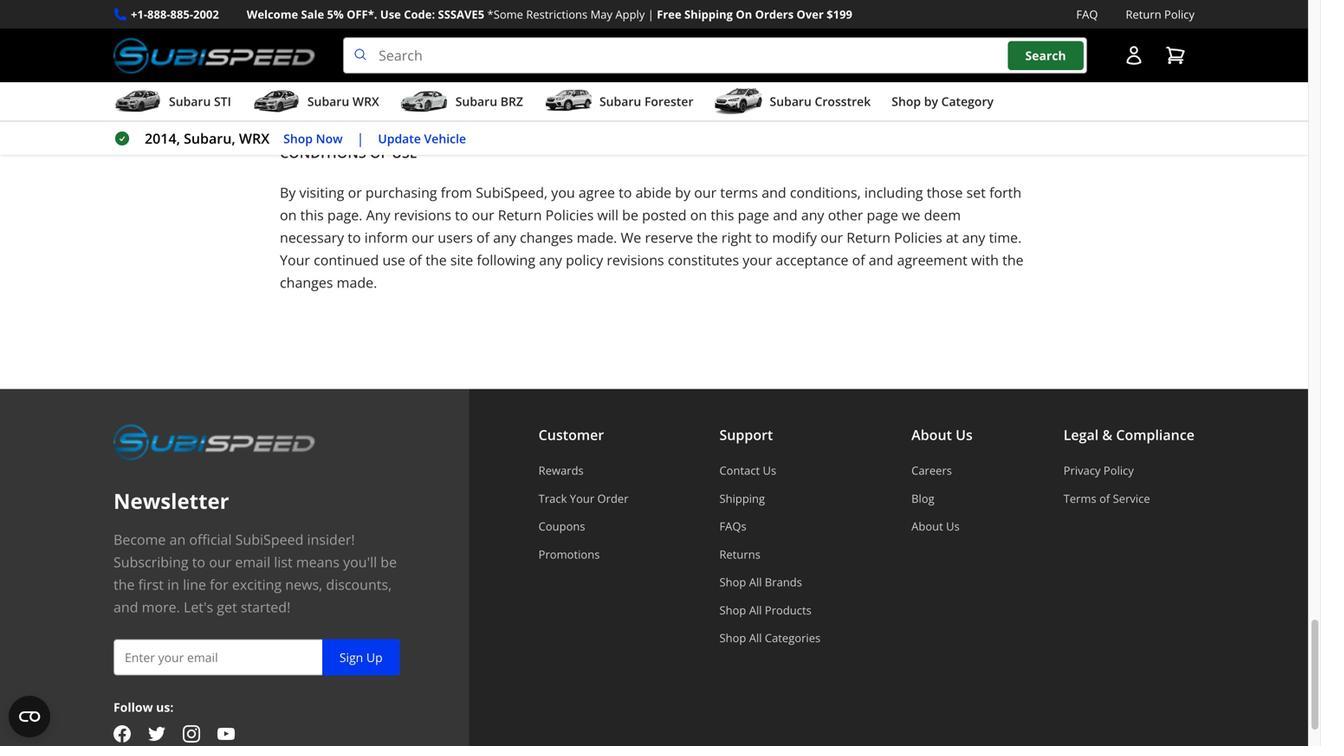 Task type: vqa. For each thing, say whether or not it's contained in the screenshot.
Update Vehicle
yes



Task type: locate. For each thing, give the bounding box(es) containing it.
1 horizontal spatial time
[[720, 81, 749, 100]]

payment
[[769, 81, 826, 100]]

of down fluctuations on the left of the page
[[381, 104, 394, 122]]

our up users
[[472, 206, 494, 224]]

1 vertical spatial your
[[743, 251, 772, 270]]

1 vertical spatial including
[[865, 183, 923, 202]]

we
[[902, 206, 920, 224]]

1 horizontal spatial will
[[597, 206, 619, 224]]

customer for customer
[[539, 426, 604, 445]]

to up users
[[455, 206, 468, 224]]

customer up 'rewards'
[[539, 426, 604, 445]]

button image
[[1124, 45, 1144, 66]]

0 horizontal spatial your
[[280, 251, 310, 270]]

0 vertical spatial wrx
[[352, 93, 379, 110]]

0 horizontal spatial on
[[280, 206, 297, 224]]

acceptance
[[776, 251, 849, 270]]

or inside due to fluctuations in currency conversion rates, the rate at the time of payment is often different from the rate at the time of your return/refund. you may gain or lose money with a refund because of currency conversions.
[[618, 104, 632, 122]]

exciting
[[232, 576, 282, 594]]

0 vertical spatial in
[[434, 81, 446, 100]]

us down blog link
[[946, 519, 960, 535]]

page down 'terms'
[[738, 206, 769, 224]]

0 horizontal spatial from
[[441, 183, 472, 202]]

us for contact us link
[[763, 463, 776, 479]]

1 horizontal spatial on
[[690, 206, 707, 224]]

5 subaru from the left
[[770, 93, 812, 110]]

more.
[[142, 598, 180, 617]]

youtube logo image
[[217, 726, 235, 743]]

for up due at the left
[[308, 52, 326, 70]]

1 vertical spatial time
[[349, 104, 378, 122]]

from up 'conversions.'
[[941, 81, 972, 100]]

changes
[[520, 228, 573, 247], [280, 273, 333, 292]]

our inside the customer will be responsible for paying any originally incurred shipping charges including any orders qualifying for our "free shipping promotions".
[[330, 52, 352, 70]]

0 horizontal spatial for
[[210, 576, 228, 594]]

1 vertical spatial with
[[971, 251, 999, 270]]

2 all from the top
[[749, 603, 762, 618]]

service
[[1113, 491, 1150, 507]]

page left the we
[[867, 206, 898, 224]]

of right use
[[409, 251, 422, 270]]

rate up 'conversions.'
[[1001, 81, 1027, 100]]

0 vertical spatial about
[[912, 426, 952, 445]]

by
[[924, 93, 938, 110], [675, 183, 691, 202]]

all for categories
[[749, 631, 762, 646]]

gain
[[587, 104, 614, 122]]

wrx down a subaru wrx thumbnail image
[[239, 129, 270, 148]]

1 vertical spatial about
[[912, 519, 943, 535]]

shop all products
[[720, 603, 812, 618]]

and up the modify
[[773, 206, 798, 224]]

open widget image
[[9, 697, 50, 738]]

will down use
[[375, 29, 396, 48]]

with down time.
[[971, 251, 999, 270]]

reserve
[[645, 228, 693, 247]]

insider!
[[307, 531, 355, 549]]

return/refund.
[[431, 104, 524, 122]]

currency
[[450, 81, 506, 100], [877, 104, 933, 122]]

and inside become an official subispeed insider! subscribing to our email list means you'll be the first in line for exciting news, discounts, and more. let's get started!
[[113, 598, 138, 617]]

terms
[[720, 183, 758, 202]]

search input field
[[343, 37, 1087, 74]]

become an official subispeed insider! subscribing to our email list means you'll be the first in line for exciting news, discounts, and more. let's get started!
[[113, 531, 397, 617]]

shipping up a subaru brz thumbnail image
[[393, 52, 449, 70]]

0 horizontal spatial be
[[381, 553, 397, 572]]

shop all brands
[[720, 575, 802, 591]]

0 vertical spatial with
[[713, 104, 741, 122]]

by visiting or purchasing from subispeed, you agree to abide by our terms and conditions, including those set forth on this page. any revisions to our return policies will be posted on this page and any other page we deem necessary to inform our users of any changes made. we reserve the right to modify our return policies at any time. your continued use of the site following any policy revisions constitutes your acceptance of and agreement with the changes made.
[[280, 183, 1024, 292]]

0 horizontal spatial with
[[713, 104, 741, 122]]

1 subispeed logo image from the top
[[113, 37, 315, 74]]

1 vertical spatial for
[[308, 52, 326, 70]]

all down shop all products
[[749, 631, 762, 646]]

of right terms
[[1099, 491, 1110, 507]]

agree
[[579, 183, 615, 202]]

1 vertical spatial all
[[749, 603, 762, 618]]

$199
[[827, 6, 852, 22]]

subaru crosstrek
[[770, 93, 871, 110]]

1 horizontal spatial policy
[[1164, 6, 1195, 22]]

following
[[477, 251, 535, 270]]

0 vertical spatial all
[[749, 575, 762, 591]]

shop for shop all categories
[[720, 631, 746, 646]]

customer down 5%
[[308, 29, 371, 48]]

0 horizontal spatial wrx
[[239, 129, 270, 148]]

shop right often
[[892, 93, 921, 110]]

2 vertical spatial for
[[210, 576, 228, 594]]

sti
[[214, 93, 231, 110]]

0 horizontal spatial in
[[167, 576, 179, 594]]

your up the update vehicle
[[398, 104, 427, 122]]

policies down you
[[546, 206, 594, 224]]

0 horizontal spatial policy
[[1104, 463, 1134, 479]]

from up users
[[441, 183, 472, 202]]

customer will be responsible for paying any originally incurred shipping charges including any orders qualifying for our "free shipping promotions".
[[308, 29, 1025, 70]]

a subaru sti thumbnail image image
[[113, 88, 162, 114]]

us up shipping link
[[763, 463, 776, 479]]

at inside by visiting or purchasing from subispeed, you agree to abide by our terms and conditions, including those set forth on this page. any revisions to our return policies will be posted on this page and any other page we deem necessary to inform our users of any changes made. we reserve the right to modify our return policies at any time. your continued use of the site following any policy revisions constitutes your acceptance of and agreement with the changes made.
[[946, 228, 959, 247]]

now
[[316, 130, 343, 147]]

your down necessary
[[280, 251, 310, 270]]

0 vertical spatial changes
[[520, 228, 573, 247]]

1 horizontal spatial |
[[648, 6, 654, 22]]

at down deem
[[946, 228, 959, 247]]

qualifying
[[962, 29, 1025, 48]]

customer inside the customer will be responsible for paying any originally incurred shipping charges including any orders qualifying for our "free shipping promotions".
[[308, 29, 371, 48]]

time.
[[989, 228, 1022, 247]]

1 about us from the top
[[912, 426, 973, 445]]

in left 'line'
[[167, 576, 179, 594]]

1 horizontal spatial return
[[847, 228, 891, 247]]

money
[[665, 104, 710, 122]]

sign up
[[339, 650, 383, 666]]

0 horizontal spatial page
[[738, 206, 769, 224]]

terms of service link
[[1064, 491, 1195, 507]]

due
[[308, 81, 334, 100]]

may
[[591, 6, 613, 22]]

set
[[967, 183, 986, 202]]

shipping up incurred
[[684, 6, 733, 22]]

subaru sti
[[169, 93, 231, 110]]

subaru
[[169, 93, 211, 110], [307, 93, 349, 110], [455, 93, 497, 110], [599, 93, 641, 110], [770, 93, 812, 110]]

2 vertical spatial shipping
[[720, 491, 765, 507]]

0 vertical spatial from
[[941, 81, 972, 100]]

0 vertical spatial subispeed logo image
[[113, 37, 315, 74]]

about up careers
[[912, 426, 952, 445]]

1 vertical spatial currency
[[877, 104, 933, 122]]

1 horizontal spatial revisions
[[607, 251, 664, 270]]

by left category
[[924, 93, 938, 110]]

made. down continued on the top left of page
[[337, 273, 377, 292]]

2 subaru from the left
[[307, 93, 349, 110]]

1 horizontal spatial customer
[[539, 426, 604, 445]]

1 horizontal spatial this
[[711, 206, 734, 224]]

|
[[648, 6, 654, 22], [357, 129, 364, 148]]

shop down shop all brands
[[720, 603, 746, 618]]

subaru for subaru crosstrek
[[770, 93, 812, 110]]

1 horizontal spatial or
[[618, 104, 632, 122]]

1 vertical spatial in
[[167, 576, 179, 594]]

blog link
[[912, 491, 973, 507]]

shop down shop all products
[[720, 631, 746, 646]]

subispeed,
[[476, 183, 548, 202]]

this up necessary
[[300, 206, 324, 224]]

1 horizontal spatial with
[[971, 251, 999, 270]]

2 vertical spatial all
[[749, 631, 762, 646]]

0 vertical spatial time
[[720, 81, 749, 100]]

0 vertical spatial return
[[1126, 6, 1162, 22]]

0 horizontal spatial or
[[348, 183, 362, 202]]

including inside by visiting or purchasing from subispeed, you agree to abide by our terms and conditions, including those set forth on this page. any revisions to our return policies will be posted on this page and any other page we deem necessary to inform our users of any changes made. we reserve the right to modify our return policies at any time. your continued use of the site following any policy revisions constitutes your acceptance of and agreement with the changes made.
[[865, 183, 923, 202]]

0 vertical spatial made.
[[577, 228, 617, 247]]

at down due at the left
[[308, 104, 320, 122]]

1 vertical spatial from
[[441, 183, 472, 202]]

to right right
[[755, 228, 769, 247]]

instagram logo image
[[183, 726, 200, 743]]

1 vertical spatial us
[[763, 463, 776, 479]]

be down code:
[[399, 29, 416, 48]]

1 horizontal spatial changes
[[520, 228, 573, 247]]

search
[[1025, 47, 1066, 64]]

your down right
[[743, 251, 772, 270]]

1 horizontal spatial made.
[[577, 228, 617, 247]]

be inside become an official subispeed insider! subscribing to our email list means you'll be the first in line for exciting news, discounts, and more. let's get started!
[[381, 553, 397, 572]]

| left the free
[[648, 6, 654, 22]]

0 vertical spatial customer
[[308, 29, 371, 48]]

1 vertical spatial be
[[622, 206, 638, 224]]

1 subaru from the left
[[169, 93, 211, 110]]

1 vertical spatial return
[[498, 206, 542, 224]]

subaru brz
[[455, 93, 523, 110]]

1 horizontal spatial your
[[570, 491, 594, 507]]

shop now link
[[283, 129, 343, 149]]

all for brands
[[749, 575, 762, 591]]

currency down different
[[877, 104, 933, 122]]

1 vertical spatial or
[[348, 183, 362, 202]]

returns
[[720, 547, 761, 563]]

revisions down we
[[607, 251, 664, 270]]

in up return/refund.
[[434, 81, 446, 100]]

us up careers link
[[956, 426, 973, 445]]

0 vertical spatial shipping
[[684, 6, 733, 22]]

1 horizontal spatial in
[[434, 81, 446, 100]]

2 about us from the top
[[912, 519, 960, 535]]

subaru for subaru wrx
[[307, 93, 349, 110]]

for up get on the left of page
[[210, 576, 228, 594]]

2 horizontal spatial at
[[946, 228, 959, 247]]

up
[[366, 650, 383, 666]]

blog
[[912, 491, 935, 507]]

because
[[803, 104, 857, 122]]

to inside become an official subispeed insider! subscribing to our email list means you'll be the first in line for exciting news, discounts, and more. let's get started!
[[192, 553, 205, 572]]

0 horizontal spatial customer
[[308, 29, 371, 48]]

1 vertical spatial customer
[[539, 426, 604, 445]]

policy
[[1164, 6, 1195, 22], [1104, 463, 1134, 479]]

4 subaru from the left
[[599, 93, 641, 110]]

2 this from the left
[[711, 206, 734, 224]]

facebook logo image
[[113, 726, 131, 743]]

1 horizontal spatial be
[[399, 29, 416, 48]]

rate
[[649, 81, 675, 100], [1001, 81, 1027, 100]]

all down shop all brands
[[749, 603, 762, 618]]

conditions of use
[[280, 143, 417, 162]]

update vehicle button
[[378, 129, 466, 149]]

the left site
[[426, 251, 447, 270]]

will down agree
[[597, 206, 619, 224]]

1 horizontal spatial from
[[941, 81, 972, 100]]

other
[[828, 206, 863, 224]]

your up coupons link
[[570, 491, 594, 507]]

means
[[296, 553, 340, 572]]

or up page.
[[348, 183, 362, 202]]

2 about from the top
[[912, 519, 943, 535]]

privacy policy
[[1064, 463, 1134, 479]]

return down other
[[847, 228, 891, 247]]

subispeed logo image
[[113, 37, 315, 74], [113, 424, 315, 461]]

subaru forester button
[[544, 86, 694, 121]]

1 rate from the left
[[649, 81, 675, 100]]

+1-888-885-2002 link
[[131, 5, 219, 24]]

0 horizontal spatial rate
[[649, 81, 675, 100]]

1 vertical spatial about us
[[912, 519, 960, 535]]

to
[[338, 81, 351, 100], [619, 183, 632, 202], [455, 206, 468, 224], [348, 228, 361, 247], [755, 228, 769, 247], [192, 553, 205, 572]]

1 all from the top
[[749, 575, 762, 591]]

0 vertical spatial by
[[924, 93, 938, 110]]

0 horizontal spatial by
[[675, 183, 691, 202]]

may
[[556, 104, 584, 122]]

to right due at the left
[[338, 81, 351, 100]]

1 horizontal spatial by
[[924, 93, 938, 110]]

888-
[[147, 6, 170, 22]]

0 vertical spatial revisions
[[394, 206, 451, 224]]

0 vertical spatial including
[[827, 29, 885, 48]]

about us down blog link
[[912, 519, 960, 535]]

subispeed logo image up newsletter
[[113, 424, 315, 461]]

0 vertical spatial be
[[399, 29, 416, 48]]

official
[[189, 531, 232, 549]]

0 horizontal spatial will
[[375, 29, 396, 48]]

conversion
[[510, 81, 581, 100]]

often
[[844, 81, 878, 100]]

0 vertical spatial policy
[[1164, 6, 1195, 22]]

including down $199
[[827, 29, 885, 48]]

shipping down contact
[[720, 491, 765, 507]]

"free
[[356, 52, 389, 70]]

time down fluctuations on the left of the page
[[349, 104, 378, 122]]

shipping
[[714, 29, 769, 48]]

of down often
[[860, 104, 873, 122]]

by up posted
[[675, 183, 691, 202]]

0 vertical spatial your
[[398, 104, 427, 122]]

by inside dropdown button
[[924, 93, 938, 110]]

continued
[[314, 251, 379, 270]]

purchasing
[[366, 183, 437, 202]]

code:
[[404, 6, 435, 22]]

promotions link
[[539, 547, 629, 563]]

any
[[366, 206, 390, 224]]

1 horizontal spatial rate
[[1001, 81, 1027, 100]]

our down official
[[209, 553, 231, 572]]

be up we
[[622, 206, 638, 224]]

1 vertical spatial at
[[308, 104, 320, 122]]

0 horizontal spatial time
[[349, 104, 378, 122]]

1 horizontal spatial at
[[679, 81, 691, 100]]

with inside by visiting or purchasing from subispeed, you agree to abide by our terms and conditions, including those set forth on this page. any revisions to our return policies will be posted on this page and any other page we deem necessary to inform our users of any changes made. we reserve the right to modify our return policies at any time. your continued use of the site following any policy revisions constitutes your acceptance of and agreement with the changes made.
[[971, 251, 999, 270]]

0 horizontal spatial made.
[[337, 273, 377, 292]]

made. up the policy
[[577, 228, 617, 247]]

subaru for subaru brz
[[455, 93, 497, 110]]

use
[[382, 251, 405, 270]]

this up right
[[711, 206, 734, 224]]

shop left now
[[283, 130, 313, 147]]

3 all from the top
[[749, 631, 762, 646]]

including up the we
[[865, 183, 923, 202]]

us
[[956, 426, 973, 445], [763, 463, 776, 479], [946, 519, 960, 535]]

return up button image
[[1126, 6, 1162, 22]]

the up 'conversions.'
[[976, 81, 997, 100]]

coupons
[[539, 519, 585, 535]]

3 subaru from the left
[[455, 93, 497, 110]]

track
[[539, 491, 567, 507]]

2 horizontal spatial be
[[622, 206, 638, 224]]

get
[[217, 598, 237, 617]]

subaru brz button
[[400, 86, 523, 121]]

1 vertical spatial shipping
[[393, 52, 449, 70]]

page
[[738, 206, 769, 224], [867, 206, 898, 224]]

at up the money
[[679, 81, 691, 100]]

be right you'll
[[381, 553, 397, 572]]

the inside become an official subispeed insider! subscribing to our email list means you'll be the first in line for exciting news, discounts, and more. let's get started!
[[113, 576, 135, 594]]

changes up the policy
[[520, 228, 573, 247]]

your
[[398, 104, 427, 122], [743, 251, 772, 270]]

| left of
[[357, 129, 364, 148]]

any
[[567, 29, 590, 48], [889, 29, 912, 48], [801, 206, 824, 224], [493, 228, 516, 247], [962, 228, 985, 247], [539, 251, 562, 270]]

the up now
[[324, 104, 345, 122]]

2 on from the left
[[690, 206, 707, 224]]

0 vertical spatial policies
[[546, 206, 594, 224]]

revisions down purchasing
[[394, 206, 451, 224]]

on right posted
[[690, 206, 707, 224]]

our left "free
[[330, 52, 352, 70]]

our inside become an official subispeed insider! subscribing to our email list means you'll be the first in line for exciting news, discounts, and more. let's get started!
[[209, 553, 231, 572]]

any left time.
[[962, 228, 985, 247]]

refund
[[756, 104, 800, 122]]

or left lose
[[618, 104, 632, 122]]

currency up return/refund.
[[450, 81, 506, 100]]

about down blog
[[912, 519, 943, 535]]

forth
[[989, 183, 1022, 202]]

shop inside dropdown button
[[892, 93, 921, 110]]

brands
[[765, 575, 802, 591]]

about us up careers link
[[912, 426, 973, 445]]

2 horizontal spatial for
[[498, 29, 517, 48]]

with left a
[[713, 104, 741, 122]]

1 vertical spatial subispeed logo image
[[113, 424, 315, 461]]

0 horizontal spatial currency
[[450, 81, 506, 100]]

the left first
[[113, 576, 135, 594]]

0 horizontal spatial your
[[398, 104, 427, 122]]

2 subispeed logo image from the top
[[113, 424, 315, 461]]

changes down necessary
[[280, 273, 333, 292]]

0 vertical spatial will
[[375, 29, 396, 48]]

0 horizontal spatial |
[[357, 129, 364, 148]]

our left users
[[412, 228, 434, 247]]

1 vertical spatial changes
[[280, 273, 333, 292]]

the up constitutes
[[697, 228, 718, 247]]

1 vertical spatial made.
[[337, 273, 377, 292]]

sssave5
[[438, 6, 484, 22]]

1 vertical spatial policy
[[1104, 463, 1134, 479]]

0 vertical spatial about us
[[912, 426, 973, 445]]

from inside by visiting or purchasing from subispeed, you agree to abide by our terms and conditions, including those set forth on this page. any revisions to our return policies will be posted on this page and any other page we deem necessary to inform our users of any changes made. we reserve the right to modify our return policies at any time. your continued use of the site following any policy revisions constitutes your acceptance of and agreement with the changes made.
[[441, 183, 472, 202]]

wrx down "free
[[352, 93, 379, 110]]

1 vertical spatial will
[[597, 206, 619, 224]]

for down *some
[[498, 29, 517, 48]]



Task type: describe. For each thing, give the bounding box(es) containing it.
from inside due to fluctuations in currency conversion rates, the rate at the time of payment is often different from the rate at the time of your return/refund. you may gain or lose money with a refund because of currency conversions.
[[941, 81, 972, 100]]

subaru forester
[[599, 93, 694, 110]]

subaru crosstrek button
[[714, 86, 871, 121]]

shop for shop all products
[[720, 603, 746, 618]]

those
[[927, 183, 963, 202]]

site
[[450, 251, 473, 270]]

or inside by visiting or purchasing from subispeed, you agree to abide by our terms and conditions, including those set forth on this page. any revisions to our return policies will be posted on this page and any other page we deem necessary to inform our users of any changes made. we reserve the right to modify our return policies at any time. your continued use of the site following any policy revisions constitutes your acceptance of and agreement with the changes made.
[[348, 183, 362, 202]]

0 vertical spatial currency
[[450, 81, 506, 100]]

0 horizontal spatial policies
[[546, 206, 594, 224]]

and right 'terms'
[[762, 183, 786, 202]]

0 horizontal spatial revisions
[[394, 206, 451, 224]]

legal
[[1064, 426, 1099, 445]]

of right users
[[477, 228, 490, 247]]

1 on from the left
[[280, 206, 297, 224]]

to left abide
[[619, 183, 632, 202]]

off*.
[[347, 6, 377, 22]]

2 vertical spatial return
[[847, 228, 891, 247]]

policy for privacy policy
[[1104, 463, 1134, 479]]

be inside by visiting or purchasing from subispeed, you agree to abide by our terms and conditions, including those set forth on this page. any revisions to our return policies will be posted on this page and any other page we deem necessary to inform our users of any changes made. we reserve the right to modify our return policies at any time. your continued use of the site following any policy revisions constitutes your acceptance of and agreement with the changes made.
[[622, 206, 638, 224]]

shop for shop all brands
[[720, 575, 746, 591]]

for inside become an official subispeed insider! subscribing to our email list means you'll be the first in line for exciting news, discounts, and more. let's get started!
[[210, 576, 228, 594]]

Enter your email text field
[[113, 640, 400, 676]]

us for about us link
[[946, 519, 960, 535]]

to inside due to fluctuations in currency conversion rates, the rate at the time of payment is often different from the rate at the time of your return/refund. you may gain or lose money with a refund because of currency conversions.
[[338, 81, 351, 100]]

all for products
[[749, 603, 762, 618]]

a subaru forester thumbnail image image
[[544, 88, 593, 114]]

you'll
[[343, 553, 377, 572]]

including inside the customer will be responsible for paying any originally incurred shipping charges including any orders qualifying for our "free shipping promotions".
[[827, 29, 885, 48]]

on
[[736, 6, 752, 22]]

category
[[941, 93, 994, 110]]

return policy link
[[1126, 5, 1195, 24]]

subaru for subaru forester
[[599, 93, 641, 110]]

your inside due to fluctuations in currency conversion rates, the rate at the time of payment is often different from the rate at the time of your return/refund. you may gain or lose money with a refund because of currency conversions.
[[398, 104, 427, 122]]

inform
[[365, 228, 408, 247]]

0 horizontal spatial changes
[[280, 273, 333, 292]]

any down conditions,
[[801, 206, 824, 224]]

0 vertical spatial |
[[648, 6, 654, 22]]

1 about from the top
[[912, 426, 952, 445]]

of right the "acceptance"
[[852, 251, 865, 270]]

line
[[183, 576, 206, 594]]

privacy policy link
[[1064, 463, 1195, 479]]

shipping inside the customer will be responsible for paying any originally incurred shipping charges including any orders qualifying for our "free shipping promotions".
[[393, 52, 449, 70]]

2002
[[193, 6, 219, 22]]

our left 'terms'
[[694, 183, 717, 202]]

subaru wrx
[[307, 93, 379, 110]]

rewards
[[539, 463, 584, 479]]

a subaru crosstrek thumbnail image image
[[714, 88, 763, 114]]

shop all categories
[[720, 631, 821, 646]]

faqs
[[720, 519, 747, 535]]

to up continued on the top left of page
[[348, 228, 361, 247]]

email
[[235, 553, 270, 572]]

any up following
[[493, 228, 516, 247]]

first
[[138, 576, 164, 594]]

of up a
[[752, 81, 765, 100]]

be inside the customer will be responsible for paying any originally incurred shipping charges including any orders qualifying for our "free shipping promotions".
[[399, 29, 416, 48]]

products
[[765, 603, 812, 618]]

order
[[597, 491, 629, 507]]

policy for return policy
[[1164, 6, 1195, 22]]

our down other
[[821, 228, 843, 247]]

2 page from the left
[[867, 206, 898, 224]]

paying
[[520, 29, 563, 48]]

0 vertical spatial for
[[498, 29, 517, 48]]

contact us
[[720, 463, 776, 479]]

right
[[722, 228, 752, 247]]

in inside due to fluctuations in currency conversion rates, the rate at the time of payment is often different from the rate at the time of your return/refund. you may gain or lose money with a refund because of currency conversions.
[[434, 81, 446, 100]]

0 horizontal spatial at
[[308, 104, 320, 122]]

we
[[621, 228, 641, 247]]

promotions
[[539, 547, 600, 563]]

shop now
[[283, 130, 343, 147]]

update vehicle
[[378, 130, 466, 147]]

charges
[[773, 29, 823, 48]]

2 horizontal spatial return
[[1126, 6, 1162, 22]]

promotions".
[[452, 52, 536, 70]]

originally
[[593, 29, 652, 48]]

will inside the customer will be responsible for paying any originally incurred shipping charges including any orders qualifying for our "free shipping promotions".
[[375, 29, 396, 48]]

2 rate from the left
[[1001, 81, 1027, 100]]

conditions,
[[790, 183, 861, 202]]

0 vertical spatial at
[[679, 81, 691, 100]]

shop for shop now
[[283, 130, 313, 147]]

contact
[[720, 463, 760, 479]]

orders
[[755, 6, 794, 22]]

0 vertical spatial us
[[956, 426, 973, 445]]

orders
[[916, 29, 958, 48]]

shop by category
[[892, 93, 994, 110]]

1 page from the left
[[738, 206, 769, 224]]

shop by category button
[[892, 86, 994, 121]]

a subaru wrx thumbnail image image
[[252, 88, 301, 114]]

deem
[[924, 206, 961, 224]]

coupons link
[[539, 519, 629, 535]]

discounts,
[[326, 576, 392, 594]]

the up the money
[[695, 81, 716, 100]]

fluctuations
[[354, 81, 431, 100]]

returns link
[[720, 547, 821, 563]]

categories
[[765, 631, 821, 646]]

with inside due to fluctuations in currency conversion rates, the rate at the time of payment is often different from the rate at the time of your return/refund. you may gain or lose money with a refund because of currency conversions.
[[713, 104, 741, 122]]

in inside become an official subispeed insider! subscribing to our email list means you'll be the first in line for exciting news, discounts, and more. let's get started!
[[167, 576, 179, 594]]

1 this from the left
[[300, 206, 324, 224]]

you
[[528, 104, 553, 122]]

over
[[797, 6, 824, 22]]

sale
[[301, 6, 324, 22]]

your inside by visiting or purchasing from subispeed, you agree to abide by our terms and conditions, including those set forth on this page. any revisions to our return policies will be posted on this page and any other page we deem necessary to inform our users of any changes made. we reserve the right to modify our return policies at any time. your continued use of the site following any policy revisions constitutes your acceptance of and agreement with the changes made.
[[280, 251, 310, 270]]

welcome sale 5% off*. use code: sssave5 *some restrictions may apply | free shipping on orders over $199
[[247, 6, 852, 22]]

list
[[274, 553, 293, 572]]

update
[[378, 130, 421, 147]]

conditions
[[280, 143, 366, 162]]

your inside by visiting or purchasing from subispeed, you agree to abide by our terms and conditions, including those set forth on this page. any revisions to our return policies will be posted on this page and any other page we deem necessary to inform our users of any changes made. we reserve the right to modify our return policies at any time. your continued use of the site following any policy revisions constitutes your acceptance of and agreement with the changes made.
[[743, 251, 772, 270]]

incurred
[[656, 29, 710, 48]]

track your order link
[[539, 491, 629, 507]]

restrictions
[[526, 6, 588, 22]]

agreement
[[897, 251, 968, 270]]

0 horizontal spatial return
[[498, 206, 542, 224]]

constitutes
[[668, 251, 739, 270]]

2014,
[[145, 129, 180, 148]]

1 vertical spatial your
[[570, 491, 594, 507]]

any left the policy
[[539, 251, 562, 270]]

any left orders
[[889, 29, 912, 48]]

subaru for subaru sti
[[169, 93, 211, 110]]

shipping link
[[720, 491, 821, 507]]

any down restrictions
[[567, 29, 590, 48]]

twitter logo image
[[148, 726, 165, 743]]

due to fluctuations in currency conversion rates, the rate at the time of payment is often different from the rate at the time of your return/refund. you may gain or lose money with a refund because of currency conversions.
[[308, 81, 1027, 122]]

crosstrek
[[815, 93, 871, 110]]

a
[[745, 104, 752, 122]]

shop all brands link
[[720, 575, 821, 591]]

newsletter
[[113, 487, 229, 516]]

1 vertical spatial policies
[[894, 228, 942, 247]]

the up lose
[[624, 81, 645, 100]]

1 vertical spatial revisions
[[607, 251, 664, 270]]

policy
[[566, 251, 603, 270]]

a subaru brz thumbnail image image
[[400, 88, 449, 114]]

rewards link
[[539, 463, 629, 479]]

use
[[380, 6, 401, 22]]

different
[[881, 81, 937, 100]]

sign
[[339, 650, 363, 666]]

legal & compliance
[[1064, 426, 1195, 445]]

and left agreement
[[869, 251, 893, 270]]

by
[[280, 183, 296, 202]]

conversions.
[[937, 104, 1018, 122]]

contact us link
[[720, 463, 821, 479]]

will inside by visiting or purchasing from subispeed, you agree to abide by our terms and conditions, including those set forth on this page. any revisions to our return policies will be posted on this page and any other page we deem necessary to inform our users of any changes made. we reserve the right to modify our return policies at any time. your continued use of the site following any policy revisions constitutes your acceptance of and agreement with the changes made.
[[597, 206, 619, 224]]

about us link
[[912, 519, 973, 535]]

the down time.
[[1002, 251, 1024, 270]]

follow
[[113, 700, 153, 716]]

by inside by visiting or purchasing from subispeed, you agree to abide by our terms and conditions, including those set forth on this page. any revisions to our return policies will be posted on this page and any other page we deem necessary to inform our users of any changes made. we reserve the right to modify our return policies at any time. your continued use of the site following any policy revisions constitutes your acceptance of and agreement with the changes made.
[[675, 183, 691, 202]]

wrx inside subaru wrx dropdown button
[[352, 93, 379, 110]]

customer for customer will be responsible for paying any originally incurred shipping charges including any orders qualifying for our "free shipping promotions".
[[308, 29, 371, 48]]

shop for shop by category
[[892, 93, 921, 110]]



